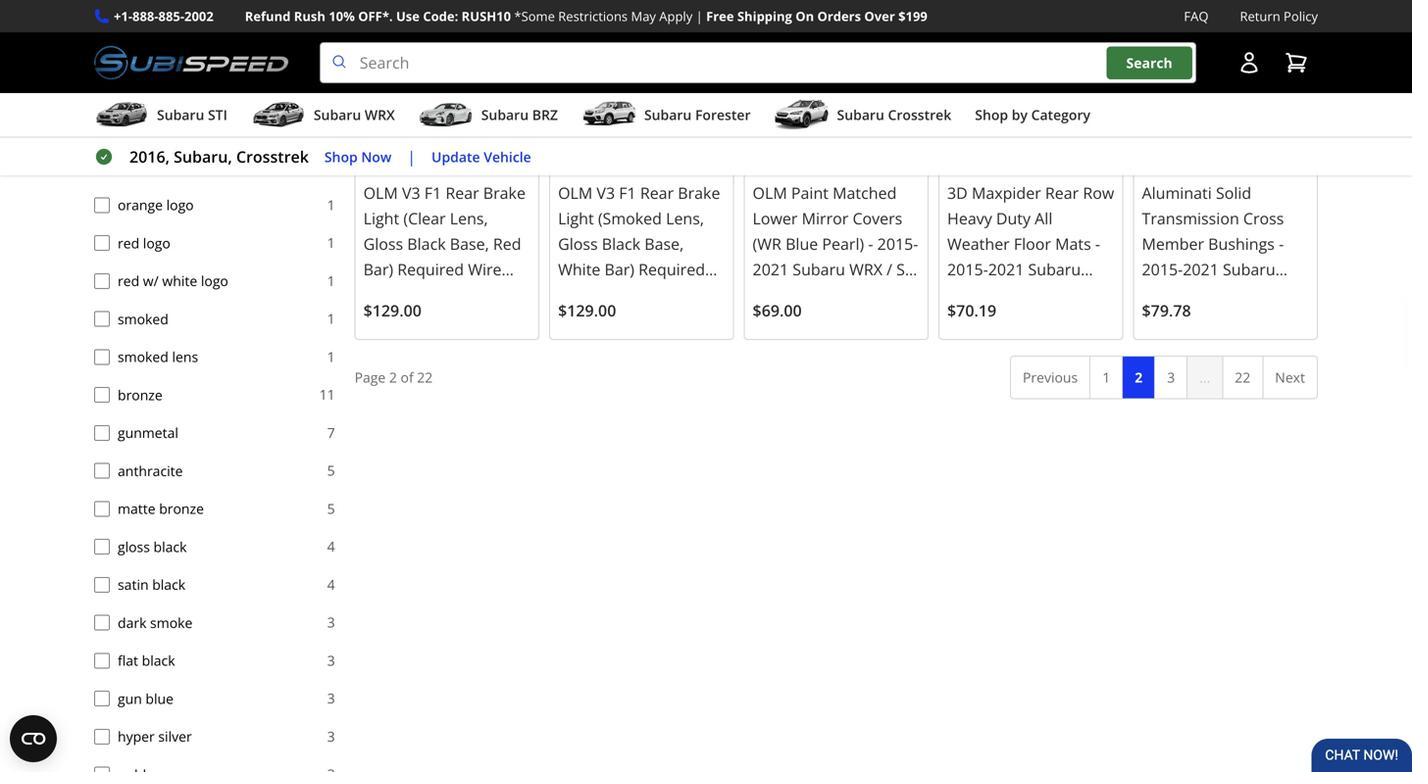 Task type: locate. For each thing, give the bounding box(es) containing it.
logo for red logo
[[143, 234, 170, 252]]

2 left 3 button in the right of the page
[[1135, 368, 1143, 387]]

1 horizontal spatial |
[[696, 7, 703, 25]]

0 vertical spatial forester
[[695, 106, 751, 124]]

+1-888-885-2002 link
[[114, 6, 214, 27]]

3d maxpider rear row heavy duty all weather floor mats - 2015-2021 subaru wrx / sti / 2013-2017 crosstrek image
[[948, 0, 1115, 133]]

base, left red
[[450, 233, 489, 255]]

rear inside the '12 in stock s14sb-un-rfl-v3-sb1 olm v3 f1 rear brake light (smoked lens, gloss black base, white bar) required wire harness - 2015- 2021 subaru wrx / sti / 2016-2017 crosstrek'
[[640, 182, 674, 204]]

un- up (smoked
[[602, 160, 626, 178]]

crosstrek inside olm paint matched lower mirror covers (wr blue pearl) - 2015- 2021 subaru wrx / sti / 2015-2017 crosstrek / 2015-2016 impreza
[[844, 284, 913, 306]]

10%
[[329, 7, 355, 25]]

black down (clear
[[407, 233, 446, 255]]

bronze right 'bronze' button
[[118, 386, 163, 404]]

0 horizontal spatial wire
[[468, 259, 502, 280]]

forester down $79.78
[[1142, 335, 1203, 357]]

lens,
[[450, 208, 488, 229], [666, 208, 704, 229]]

4 in from the left
[[1154, 135, 1167, 153]]

2 vertical spatial red
[[118, 272, 139, 290]]

in for olm v3 f1 rear brake light (smoked lens, gloss black base, white bar) required wire harness - 2015- 2021 subaru wrx / sti / 2016-2017 crosstrek
[[578, 135, 591, 153]]

|
[[696, 7, 703, 25], [407, 146, 416, 167]]

blue for lapis
[[151, 44, 179, 62]]

$79.78
[[1142, 300, 1191, 321]]

1 lens, from the left
[[450, 208, 488, 229]]

harness for (clear
[[364, 284, 424, 306]]

lens, for (clear
[[450, 208, 488, 229]]

s14sb- inside the '12 in stock s14sb-un-rfl-v3-sb1 olm v3 f1 rear brake light (smoked lens, gloss black base, white bar) required wire harness - 2015- 2021 subaru wrx / sti / 2016-2017 crosstrek'
[[558, 160, 602, 178]]

refund
[[245, 7, 291, 25]]

wire inside 22 in stock s14sb-un-rfl-v3-b2 olm v3 f1 rear brake light (clear lens, gloss black base, red bar) required wire harness - 2015-2021 subaru wrx / sti / 2016-2017 crosstrek
[[468, 259, 502, 280]]

2 2 from the left
[[1135, 368, 1143, 387]]

2015- inside the '12 in stock s14sb-un-rfl-v3-sb1 olm v3 f1 rear brake light (smoked lens, gloss black base, white bar) required wire harness - 2015- 2021 subaru wrx / sti / 2016-2017 crosstrek'
[[669, 284, 710, 306]]

black for satin black
[[152, 576, 186, 594]]

crosstrek inside 22 in stock s14sb-un-rfl-v3-b2 olm v3 f1 rear brake light (clear lens, gloss black base, red bar) required wire harness - 2015-2021 subaru wrx / sti / 2016-2017 crosstrek
[[444, 335, 514, 357]]

v3- down the subaru forester dropdown button
[[653, 160, 673, 178]]

in right 12
[[578, 135, 591, 153]]

un- inside the '12 in stock s14sb-un-rfl-v3-sb1 olm v3 f1 rear brake light (smoked lens, gloss black base, white bar) required wire harness - 2015- 2021 subaru wrx / sti / 2016-2017 crosstrek'
[[602, 160, 626, 178]]

gunmetal button
[[94, 425, 110, 441]]

matte up 2016,
[[118, 120, 156, 138]]

0 horizontal spatial $129.00
[[364, 300, 422, 321]]

required down (smoked
[[639, 259, 705, 280]]

| right now
[[407, 146, 416, 167]]

stock inside the '12 in stock s14sb-un-rfl-v3-sb1 olm v3 f1 rear brake light (smoked lens, gloss black base, white bar) required wire harness - 2015- 2021 subaru wrx / sti / 2016-2017 crosstrek'
[[595, 135, 632, 153]]

$129.00 up page 2 of 22
[[364, 300, 422, 321]]

page 2 of 22
[[355, 368, 433, 387]]

hyper silver
[[118, 728, 192, 746]]

lens
[[172, 348, 198, 366]]

1 vertical spatial matte
[[118, 500, 156, 518]]

olm down 12
[[558, 182, 593, 204]]

22 right of at left
[[417, 368, 433, 387]]

1 matte from the top
[[118, 120, 156, 138]]

black inside 22 in stock s14sb-un-rfl-v3-b2 olm v3 f1 rear brake light (clear lens, gloss black base, red bar) required wire harness - 2015-2021 subaru wrx / sti / 2016-2017 crosstrek
[[407, 233, 446, 255]]

mint button
[[94, 159, 110, 175]]

harness inside 22 in stock s14sb-un-rfl-v3-b2 olm v3 f1 rear brake light (clear lens, gloss black base, red bar) required wire harness - 2015-2021 subaru wrx / sti / 2016-2017 crosstrek
[[364, 284, 424, 306]]

smoked for smoked
[[118, 310, 169, 328]]

brake down b2
[[483, 182, 526, 204]]

0 horizontal spatial 2
[[389, 368, 397, 387]]

0 horizontal spatial v3
[[402, 182, 420, 204]]

shop left now
[[325, 147, 358, 166]]

subaru up shop now
[[314, 106, 361, 124]]

subaru,
[[174, 146, 232, 167]]

1 v3- from the left
[[458, 160, 478, 178]]

3 inside button
[[1168, 368, 1175, 387]]

orange logo button
[[94, 197, 110, 213]]

in up "l1sb00821509"
[[959, 135, 973, 153]]

light for (smoked
[[558, 208, 594, 229]]

flat black button
[[94, 654, 110, 669]]

blue for gun
[[146, 690, 174, 708]]

1 horizontal spatial $129.00
[[558, 300, 616, 321]]

base, down (smoked
[[645, 233, 684, 255]]

subaru up page 2 of 22
[[364, 310, 416, 331]]

1 in from the left
[[383, 135, 396, 153]]

v3 inside the '12 in stock s14sb-un-rfl-v3-sb1 olm v3 f1 rear brake light (smoked lens, gloss black base, white bar) required wire harness - 2015- 2021 subaru wrx / sti / 2016-2017 crosstrek'
[[597, 182, 615, 204]]

3 for dark smoke
[[327, 614, 335, 632]]

2016- inside 22 in stock s14sb-un-rfl-v3-b2 olm v3 f1 rear brake light (clear lens, gloss black base, red bar) required wire harness - 2015-2021 subaru wrx / sti / 2016-2017 crosstrek
[[364, 335, 404, 357]]

v3- left 'vehicle'
[[458, 160, 478, 178]]

0 vertical spatial wire
[[468, 259, 502, 280]]

- inside 4 in stock l1sb00821509 3d maxpider rear row heavy duty all weather floor mats - 2015-2021 subaru wrx / sti / 2013-2017 crosstrek
[[1096, 233, 1101, 255]]

rear inside 22 in stock s14sb-un-rfl-v3-b2 olm v3 f1 rear brake light (clear lens, gloss black base, red bar) required wire harness - 2015-2021 subaru wrx / sti / 2016-2017 crosstrek
[[446, 182, 479, 204]]

subaru left brz
[[481, 106, 529, 124]]

1 horizontal spatial brake
[[678, 182, 720, 204]]

v3- inside 22 in stock s14sb-un-rfl-v3-b2 olm v3 f1 rear brake light (clear lens, gloss black base, red bar) required wire harness - 2015-2021 subaru wrx / sti / 2016-2017 crosstrek
[[458, 160, 478, 178]]

aluminati solid transmission cross member bushings - 2015-2021 subaru wrx / sti / 2016-2017 crosstrek / 2005-2018 forester / 2008-2020 impreza image
[[1142, 0, 1310, 133]]

stock inside 4 in stock l1sb00821509 3d maxpider rear row heavy duty all weather floor mats - 2015-2021 subaru wrx / sti / 2013-2017 crosstrek
[[976, 135, 1014, 153]]

0 horizontal spatial black
[[407, 233, 446, 255]]

5
[[327, 462, 335, 480], [327, 500, 335, 518]]

1 horizontal spatial lens,
[[666, 208, 704, 229]]

1 vertical spatial wire
[[558, 284, 592, 306]]

1 light from the left
[[364, 208, 399, 229]]

aluminati
[[1142, 182, 1212, 204]]

olm down mrh-
[[753, 182, 787, 204]]

2015- left $69.00
[[669, 284, 710, 306]]

gloss inside the '12 in stock s14sb-un-rfl-v3-sb1 olm v3 f1 rear brake light (smoked lens, gloss black base, white bar) required wire harness - 2015- 2021 subaru wrx / sti / 2016-2017 crosstrek'
[[558, 233, 598, 255]]

mrh-wrx14-b-k7x
[[753, 160, 871, 178]]

0 horizontal spatial bar)
[[364, 259, 393, 280]]

weather
[[948, 233, 1010, 255]]

stock inside 22 in stock s14sb-un-rfl-v3-b2 olm v3 f1 rear brake light (clear lens, gloss black base, red bar) required wire harness - 2015-2021 subaru wrx / sti / 2016-2017 crosstrek
[[400, 135, 438, 153]]

2 required from the left
[[639, 259, 705, 280]]

$129.00 for olm v3 f1 rear brake light (smoked lens, gloss black base, white bar) required wire harness - 2015- 2021 subaru wrx / sti / 2016-2017 crosstrek
[[558, 300, 616, 321]]

wire for red
[[468, 259, 502, 280]]

impreza right 2016 at the right
[[844, 310, 904, 331]]

2 black from the left
[[602, 233, 641, 255]]

1 horizontal spatial shop
[[975, 106, 1009, 124]]

f1 inside the '12 in stock s14sb-un-rfl-v3-sb1 olm v3 f1 rear brake light (smoked lens, gloss black base, white bar) required wire harness - 2015- 2021 subaru wrx / sti / 2016-2017 crosstrek'
[[619, 182, 636, 204]]

black
[[154, 538, 187, 556], [152, 576, 186, 594], [142, 652, 175, 670]]

rfl- for (clear
[[431, 160, 458, 178]]

subaru inside 22 in stock s14sb-un-rfl-v3-b2 olm v3 f1 rear brake light (clear lens, gloss black base, red bar) required wire harness - 2015-2021 subaru wrx / sti / 2016-2017 crosstrek
[[364, 310, 416, 331]]

1 un- from the left
[[407, 160, 431, 178]]

2 inside 'button'
[[1135, 368, 1143, 387]]

2017 inside olm paint matched lower mirror covers (wr blue pearl) - 2015- 2021 subaru wrx / sti / 2015-2017 crosstrek / 2015-2016 impreza
[[804, 284, 840, 306]]

f1 inside 22 in stock s14sb-un-rfl-v3-b2 olm v3 f1 rear brake light (clear lens, gloss black base, red bar) required wire harness - 2015-2021 subaru wrx / sti / 2016-2017 crosstrek
[[425, 182, 442, 204]]

brake for olm v3 f1 rear brake light (smoked lens, gloss black base, white bar) required wire harness - 2015- 2021 subaru wrx / sti / 2016-2017 crosstrek
[[678, 182, 720, 204]]

lens, right (clear
[[450, 208, 488, 229]]

red left w/
[[118, 272, 139, 290]]

12 in stock s14sb-un-rfl-v3-sb1 olm v3 f1 rear brake light (smoked lens, gloss black base, white bar) required wire harness - 2015- 2021 subaru wrx / sti / 2016-2017 crosstrek
[[558, 135, 724, 357]]

bar) for (clear
[[364, 259, 393, 280]]

matte bronze button
[[94, 502, 110, 517]]

smoked for smoked lens
[[118, 348, 169, 366]]

black right "gloss"
[[154, 538, 187, 556]]

1 for matte silver
[[327, 120, 335, 138]]

2 base, from the left
[[645, 233, 684, 255]]

over
[[865, 7, 895, 25]]

4 stock from the left
[[1171, 135, 1208, 153]]

red up 'subaru sti'
[[177, 82, 198, 100]]

rear down sb1
[[640, 182, 674, 204]]

in down subaru wrx
[[383, 135, 396, 153]]

stock
[[400, 135, 438, 153], [595, 135, 632, 153], [976, 135, 1014, 153], [1171, 135, 1208, 153]]

2016- down white
[[568, 335, 609, 357]]

stock up "l1sb00821509"
[[976, 135, 1014, 153]]

matte silver button
[[94, 121, 110, 137]]

3 rear from the left
[[1046, 182, 1079, 204]]

lens, down sb1
[[666, 208, 704, 229]]

2 bar) from the left
[[605, 259, 635, 280]]

3 for hyper silver
[[327, 728, 335, 746]]

lightning red (c7p) button
[[94, 83, 110, 99]]

impreza inside the 4 in stock alm-tran-bush aluminati solid transmission cross member bushings - 2015-2021 subaru wrx / sti / 2016-2017 crosstrek / 2005-2018 forester / 2008-2020 impreza
[[1142, 361, 1202, 382]]

2 matte from the top
[[118, 500, 156, 518]]

stock up the tran-
[[1171, 135, 1208, 153]]

1 horizontal spatial gloss
[[558, 233, 598, 255]]

silver right hyper
[[158, 728, 192, 746]]

harness inside the '12 in stock s14sb-un-rfl-v3-sb1 olm v3 f1 rear brake light (smoked lens, gloss black base, white bar) required wire harness - 2015- 2021 subaru wrx / sti / 2016-2017 crosstrek'
[[596, 284, 656, 306]]

satin black button
[[94, 578, 110, 593]]

gun blue
[[118, 690, 174, 708]]

1 harness from the left
[[364, 284, 424, 306]]

blue right gun
[[146, 690, 174, 708]]

22 in stock s14sb-un-rfl-v3-b2 olm v3 f1 rear brake light (clear lens, gloss black base, red bar) required wire harness - 2015-2021 subaru wrx / sti / 2016-2017 crosstrek
[[364, 135, 526, 357]]

0 horizontal spatial forester
[[695, 106, 751, 124]]

/
[[887, 259, 893, 280], [753, 284, 759, 306], [985, 284, 991, 306], [1020, 284, 1026, 306], [1180, 284, 1185, 306], [1215, 284, 1221, 306], [458, 310, 463, 331], [493, 310, 499, 331], [753, 310, 759, 331], [692, 310, 698, 331], [1216, 310, 1222, 331], [558, 335, 564, 357], [1207, 335, 1213, 357]]

3 in from the left
[[959, 135, 973, 153]]

2021 inside olm paint matched lower mirror covers (wr blue pearl) - 2015- 2021 subaru wrx / sti / 2015-2017 crosstrek / 2015-2016 impreza
[[753, 259, 789, 280]]

0 vertical spatial silver
[[159, 120, 193, 138]]

22 down 2008-
[[1235, 368, 1251, 387]]

2016- inside the '12 in stock s14sb-un-rfl-v3-sb1 olm v3 f1 rear brake light (smoked lens, gloss black base, white bar) required wire harness - 2015- 2021 subaru wrx / sti / 2016-2017 crosstrek'
[[568, 335, 609, 357]]

shop by category
[[975, 106, 1091, 124]]

0 vertical spatial matte
[[118, 120, 156, 138]]

code:
[[423, 7, 458, 25]]

restrictions
[[558, 7, 628, 25]]

sti inside dropdown button
[[208, 106, 227, 124]]

3
[[1168, 368, 1175, 387], [327, 614, 335, 632], [327, 652, 335, 670], [327, 690, 335, 708], [327, 728, 335, 746]]

orange logo
[[118, 196, 194, 214]]

1 base, from the left
[[450, 233, 489, 255]]

1 horizontal spatial impreza
[[1142, 361, 1202, 382]]

0 horizontal spatial v3-
[[458, 160, 478, 178]]

stock down a subaru brz thumbnail image
[[400, 135, 438, 153]]

rear up 'all'
[[1046, 182, 1079, 204]]

1 horizontal spatial harness
[[596, 284, 656, 306]]

update vehicle
[[432, 147, 531, 166]]

subaru inside 4 in stock l1sb00821509 3d maxpider rear row heavy duty all weather floor mats - 2015-2021 subaru wrx / sti / 2013-2017 crosstrek
[[1029, 259, 1081, 280]]

silver down lightning red (c7p)
[[159, 120, 193, 138]]

v3 for (smoked
[[597, 182, 615, 204]]

2 horizontal spatial rear
[[1046, 182, 1079, 204]]

wrx inside 22 in stock s14sb-un-rfl-v3-b2 olm v3 f1 rear brake light (clear lens, gloss black base, red bar) required wire harness - 2015-2021 subaru wrx / sti / 2016-2017 crosstrek
[[420, 310, 453, 331]]

2 horizontal spatial olm
[[753, 182, 787, 204]]

shop inside dropdown button
[[975, 106, 1009, 124]]

bar) inside the '12 in stock s14sb-un-rfl-v3-sb1 olm v3 f1 rear brake light (smoked lens, gloss black base, white bar) required wire harness - 2015- 2021 subaru wrx / sti / 2016-2017 crosstrek'
[[605, 259, 635, 280]]

0 horizontal spatial gloss
[[364, 233, 403, 255]]

subaru up sb1
[[644, 106, 692, 124]]

0 vertical spatial impreza
[[844, 310, 904, 331]]

f1 up (clear
[[425, 182, 442, 204]]

0 vertical spatial |
[[696, 7, 703, 25]]

rear down b2
[[446, 182, 479, 204]]

1 horizontal spatial s14sb-
[[558, 160, 602, 178]]

bar) for (smoked
[[605, 259, 635, 280]]

impreza inside olm paint matched lower mirror covers (wr blue pearl) - 2015- 2021 subaru wrx / sti / 2015-2017 crosstrek / 2015-2016 impreza
[[844, 310, 904, 331]]

| left the free
[[696, 7, 703, 25]]

brake down sb1
[[678, 182, 720, 204]]

light up white
[[558, 208, 594, 229]]

0 vertical spatial 5
[[327, 462, 335, 480]]

gloss inside 22 in stock s14sb-un-rfl-v3-b2 olm v3 f1 rear brake light (clear lens, gloss black base, red bar) required wire harness - 2015-2021 subaru wrx / sti / 2016-2017 crosstrek
[[364, 233, 403, 255]]

1 horizontal spatial v3
[[597, 182, 615, 204]]

v3
[[402, 182, 420, 204], [597, 182, 615, 204]]

in for aluminati solid transmission cross member bushings - 2015-2021 subaru wrx / sti / 2016-2017 crosstrek / 2005-2018 forester / 2008-2020 impreza
[[1154, 135, 1167, 153]]

base, inside the '12 in stock s14sb-un-rfl-v3-sb1 olm v3 f1 rear brake light (smoked lens, gloss black base, white bar) required wire harness - 2015- 2021 subaru wrx / sti / 2016-2017 crosstrek'
[[645, 233, 684, 255]]

gloss for (clear
[[364, 233, 403, 255]]

rfl- left b2
[[431, 160, 458, 178]]

- down cross
[[1279, 233, 1284, 255]]

olm for olm v3 f1 rear brake light (smoked lens, gloss black base, white bar) required wire harness - 2015- 2021 subaru wrx / sti / 2016-2017 crosstrek
[[558, 182, 593, 204]]

1 black from the left
[[407, 233, 446, 255]]

2 stock from the left
[[595, 135, 632, 153]]

2021 down the member
[[1183, 259, 1219, 280]]

- inside the '12 in stock s14sb-un-rfl-v3-sb1 olm v3 f1 rear brake light (smoked lens, gloss black base, white bar) required wire harness - 2015- 2021 subaru wrx / sti / 2016-2017 crosstrek'
[[660, 284, 665, 306]]

matte right matte bronze "button"
[[118, 500, 156, 518]]

anthracite button
[[94, 463, 110, 479]]

brake inside the '12 in stock s14sb-un-rfl-v3-sb1 olm v3 f1 rear brake light (smoked lens, gloss black base, white bar) required wire harness - 2015- 2021 subaru wrx / sti / 2016-2017 crosstrek'
[[678, 182, 720, 204]]

1 horizontal spatial rear
[[640, 182, 674, 204]]

2 v3- from the left
[[653, 160, 673, 178]]

1 rfl- from the left
[[431, 160, 458, 178]]

3 button
[[1155, 356, 1188, 400]]

2015- down (wr
[[763, 310, 804, 331]]

0 vertical spatial red
[[177, 82, 198, 100]]

0 horizontal spatial rear
[[446, 182, 479, 204]]

sti
[[208, 106, 227, 124], [897, 259, 918, 280], [995, 284, 1016, 306], [1189, 284, 1211, 306], [467, 310, 489, 331], [702, 310, 724, 331]]

un- inside 22 in stock s14sb-un-rfl-v3-b2 olm v3 f1 rear brake light (clear lens, gloss black base, red bar) required wire harness - 2015-2021 subaru wrx / sti / 2016-2017 crosstrek
[[407, 160, 431, 178]]

shop now link
[[325, 146, 392, 168]]

1 for grey logo
[[327, 6, 335, 24]]

3 stock from the left
[[976, 135, 1014, 153]]

2 vertical spatial black
[[142, 652, 175, 670]]

un- left update
[[407, 160, 431, 178]]

f1 up (smoked
[[619, 182, 636, 204]]

impreza down $79.78
[[1142, 361, 1202, 382]]

silver for hyper silver
[[158, 728, 192, 746]]

2021 down (wr
[[753, 259, 789, 280]]

0 horizontal spatial un-
[[407, 160, 431, 178]]

2015- down covers
[[878, 233, 919, 255]]

in inside the 4 in stock alm-tran-bush aluminati solid transmission cross member bushings - 2015-2021 subaru wrx / sti / 2016-2017 crosstrek / 2005-2018 forester / 2008-2020 impreza
[[1154, 135, 1167, 153]]

in inside 4 in stock l1sb00821509 3d maxpider rear row heavy duty all weather floor mats - 2015-2021 subaru wrx / sti / 2013-2017 crosstrek
[[959, 135, 973, 153]]

2 horizontal spatial 22
[[1235, 368, 1251, 387]]

red w/ white logo
[[118, 272, 228, 290]]

olm v3 f1 rear brake light (smoked lens, gloss black base, white bar) required wire harness - 2015-2021 subaru wrx / sti / 2016-2017 crosstrek image
[[558, 0, 725, 133]]

olm down now
[[364, 182, 398, 204]]

0 horizontal spatial s14sb-
[[364, 160, 407, 178]]

- down (smoked
[[660, 284, 665, 306]]

subaru forester
[[644, 106, 751, 124]]

lens, inside 22 in stock s14sb-un-rfl-v3-b2 olm v3 f1 rear brake light (clear lens, gloss black base, red bar) required wire harness - 2015-2021 subaru wrx / sti / 2016-2017 crosstrek
[[450, 208, 488, 229]]

logo for grey logo
[[149, 6, 176, 24]]

0 vertical spatial black
[[154, 538, 187, 556]]

gun blue button
[[94, 692, 110, 707]]

return policy link
[[1240, 6, 1318, 27]]

2008-
[[1217, 335, 1258, 357]]

sti inside the '12 in stock s14sb-un-rfl-v3-sb1 olm v3 f1 rear brake light (smoked lens, gloss black base, white bar) required wire harness - 2015- 2021 subaru wrx / sti / 2016-2017 crosstrek'
[[702, 310, 724, 331]]

2018
[[1267, 310, 1303, 331]]

harness down (clear
[[364, 284, 424, 306]]

lapis
[[118, 44, 147, 62]]

k7x
[[848, 160, 871, 178]]

2 in from the left
[[578, 135, 591, 153]]

subaru
[[157, 106, 204, 124], [314, 106, 361, 124], [481, 106, 529, 124], [644, 106, 692, 124], [837, 106, 885, 124], [793, 259, 845, 280], [1029, 259, 1081, 280], [1223, 259, 1276, 280], [364, 310, 416, 331], [598, 310, 651, 331]]

red for red logo
[[118, 234, 139, 252]]

forester
[[695, 106, 751, 124], [1142, 335, 1203, 357]]

2015- down the member
[[1142, 259, 1183, 280]]

matched
[[833, 182, 897, 204]]

2016
[[804, 310, 840, 331]]

subispeed logo image
[[94, 42, 288, 84]]

2 $129.00 from the left
[[558, 300, 616, 321]]

shop
[[975, 106, 1009, 124], [325, 147, 358, 166]]

22 inside button
[[1235, 368, 1251, 387]]

wrx inside the 4 in stock alm-tran-bush aluminati solid transmission cross member bushings - 2015-2021 subaru wrx / sti / 2016-2017 crosstrek / 2005-2018 forester / 2008-2020 impreza
[[1142, 284, 1176, 306]]

1 vertical spatial shop
[[325, 147, 358, 166]]

subaru up 2013- at right
[[1029, 259, 1081, 280]]

rfl- left sb1
[[626, 160, 653, 178]]

white
[[558, 259, 601, 280]]

+1-888-885-2002
[[114, 7, 214, 25]]

1 horizontal spatial 22
[[417, 368, 433, 387]]

1 horizontal spatial forester
[[1142, 335, 1203, 357]]

1 vertical spatial smoked
[[118, 348, 169, 366]]

1 inside button
[[1103, 368, 1111, 387]]

required for (clear
[[398, 259, 464, 280]]

rfl- for (smoked
[[626, 160, 653, 178]]

4 inside 4 in stock l1sb00821509 3d maxpider rear row heavy duty all weather floor mats - 2015-2021 subaru wrx / sti / 2013-2017 crosstrek
[[948, 135, 955, 153]]

s14sb- inside 22 in stock s14sb-un-rfl-v3-b2 olm v3 f1 rear brake light (clear lens, gloss black base, red bar) required wire harness - 2015-2021 subaru wrx / sti / 2016-2017 crosstrek
[[364, 160, 407, 178]]

0 horizontal spatial f1
[[425, 182, 442, 204]]

lapis blue pearl (k3x) button
[[94, 45, 110, 61]]

s14sb- for olm v3 f1 rear brake light (smoked lens, gloss black base, white bar) required wire harness - 2015- 2021 subaru wrx / sti / 2016-2017 crosstrek
[[558, 160, 602, 178]]

4 in stock l1sb00821509 3d maxpider rear row heavy duty all weather floor mats - 2015-2021 subaru wrx / sti / 2013-2017 crosstrek
[[948, 135, 1115, 331]]

2 harness from the left
[[596, 284, 656, 306]]

1 gloss from the left
[[364, 233, 403, 255]]

subaru down bushings
[[1223, 259, 1276, 280]]

grey logo
[[118, 6, 176, 24]]

black down (smoked
[[602, 233, 641, 255]]

matte bronze
[[118, 500, 204, 518]]

4 in stock alm-tran-bush aluminati solid transmission cross member bushings - 2015-2021 subaru wrx / sti / 2016-2017 crosstrek / 2005-2018 forester / 2008-2020 impreza
[[1142, 135, 1303, 382]]

1 horizontal spatial 2016-
[[568, 335, 609, 357]]

2 left of at left
[[389, 368, 397, 387]]

on
[[796, 7, 814, 25]]

wire for white
[[558, 284, 592, 306]]

olm inside 22 in stock s14sb-un-rfl-v3-b2 olm v3 f1 rear brake light (clear lens, gloss black base, red bar) required wire harness - 2015-2021 subaru wrx / sti / 2016-2017 crosstrek
[[364, 182, 398, 204]]

black for flat black
[[142, 652, 175, 670]]

update
[[432, 147, 480, 166]]

subaru down white
[[598, 310, 651, 331]]

0 horizontal spatial required
[[398, 259, 464, 280]]

2015- down the weather
[[948, 259, 989, 280]]

1 v3 from the left
[[402, 182, 420, 204]]

base, inside 22 in stock s14sb-un-rfl-v3-b2 olm v3 f1 rear brake light (clear lens, gloss black base, red bar) required wire harness - 2015-2021 subaru wrx / sti / 2016-2017 crosstrek
[[450, 233, 489, 255]]

0 horizontal spatial impreza
[[844, 310, 904, 331]]

1 smoked from the top
[[118, 310, 169, 328]]

1 required from the left
[[398, 259, 464, 280]]

brake inside 22 in stock s14sb-un-rfl-v3-b2 olm v3 f1 rear brake light (clear lens, gloss black base, red bar) required wire harness - 2015-2021 subaru wrx / sti / 2016-2017 crosstrek
[[483, 182, 526, 204]]

2021 down white
[[558, 310, 594, 331]]

1 horizontal spatial black
[[602, 233, 641, 255]]

2 lens, from the left
[[666, 208, 704, 229]]

forester inside the 4 in stock alm-tran-bush aluminati solid transmission cross member bushings - 2015-2021 subaru wrx / sti / 2016-2017 crosstrek / 2005-2018 forester / 2008-2020 impreza
[[1142, 335, 1203, 357]]

forester down the search input field
[[695, 106, 751, 124]]

0 horizontal spatial olm
[[364, 182, 398, 204]]

2 light from the left
[[558, 208, 594, 229]]

- down (clear
[[428, 284, 433, 306]]

open widget image
[[10, 716, 57, 763]]

2017 inside the 4 in stock alm-tran-bush aluminati solid transmission cross member bushings - 2015-2021 subaru wrx / sti / 2016-2017 crosstrek / 2005-2018 forester / 2008-2020 impreza
[[1266, 284, 1302, 306]]

1 f1 from the left
[[425, 182, 442, 204]]

0 horizontal spatial light
[[364, 208, 399, 229]]

0 horizontal spatial rfl-
[[431, 160, 458, 178]]

2 v3 from the left
[[597, 182, 615, 204]]

1 horizontal spatial 2
[[1135, 368, 1143, 387]]

0 horizontal spatial harness
[[364, 284, 424, 306]]

1 $129.00 from the left
[[364, 300, 422, 321]]

smoked down w/
[[118, 310, 169, 328]]

required inside the '12 in stock s14sb-un-rfl-v3-sb1 olm v3 f1 rear brake light (smoked lens, gloss black base, white bar) required wire harness - 2015- 2021 subaru wrx / sti / 2016-2017 crosstrek'
[[639, 259, 705, 280]]

vehicle
[[484, 147, 531, 166]]

2 f1 from the left
[[619, 182, 636, 204]]

black for (clear
[[407, 233, 446, 255]]

maxpider
[[972, 182, 1042, 204]]

1 5 from the top
[[327, 462, 335, 480]]

$70.19
[[948, 300, 997, 321]]

2 olm from the left
[[753, 182, 787, 204]]

1 horizontal spatial light
[[558, 208, 594, 229]]

0 horizontal spatial |
[[407, 146, 416, 167]]

required
[[398, 259, 464, 280], [639, 259, 705, 280]]

2 brake from the left
[[678, 182, 720, 204]]

in up alm-
[[1154, 135, 1167, 153]]

s14sb- down 12
[[558, 160, 602, 178]]

0 horizontal spatial lens,
[[450, 208, 488, 229]]

1 horizontal spatial v3-
[[653, 160, 673, 178]]

gloss up white
[[558, 233, 598, 255]]

1 rear from the left
[[446, 182, 479, 204]]

olm inside the '12 in stock s14sb-un-rfl-v3-sb1 olm v3 f1 rear brake light (smoked lens, gloss black base, white bar) required wire harness - 2015- 2021 subaru wrx / sti / 2016-2017 crosstrek'
[[558, 182, 593, 204]]

1 2 from the left
[[389, 368, 397, 387]]

bar)
[[364, 259, 393, 280], [605, 259, 635, 280]]

1 olm from the left
[[364, 182, 398, 204]]

22 down subaru wrx
[[364, 135, 379, 153]]

$129.00 for olm v3 f1 rear brake light (clear lens, gloss black base, red bar) required wire harness - 2015-2021 subaru wrx / sti / 2016-2017 crosstrek
[[364, 300, 422, 321]]

bar) inside 22 in stock s14sb-un-rfl-v3-b2 olm v3 f1 rear brake light (clear lens, gloss black base, red bar) required wire harness - 2015-2021 subaru wrx / sti / 2016-2017 crosstrek
[[364, 259, 393, 280]]

1 horizontal spatial wire
[[558, 284, 592, 306]]

bronze up gloss black in the left bottom of the page
[[159, 500, 204, 518]]

2 smoked from the top
[[118, 348, 169, 366]]

1 vertical spatial black
[[152, 576, 186, 594]]

1 bar) from the left
[[364, 259, 393, 280]]

- down covers
[[868, 233, 874, 255]]

1 vertical spatial forester
[[1142, 335, 1203, 357]]

0 horizontal spatial 22
[[364, 135, 379, 153]]

2 gloss from the left
[[558, 233, 598, 255]]

crosstrek inside the '12 in stock s14sb-un-rfl-v3-sb1 olm v3 f1 rear brake light (smoked lens, gloss black base, white bar) required wire harness - 2015- 2021 subaru wrx / sti / 2016-2017 crosstrek'
[[649, 335, 719, 357]]

1 vertical spatial silver
[[158, 728, 192, 746]]

1 button
[[1090, 356, 1123, 400]]

a subaru sti thumbnail image image
[[94, 100, 149, 130]]

required for (smoked
[[639, 259, 705, 280]]

1 horizontal spatial bar)
[[605, 259, 635, 280]]

gloss for (smoked
[[558, 233, 598, 255]]

matte for matte silver
[[118, 120, 156, 138]]

rear for (clear
[[446, 182, 479, 204]]

lens, for (smoked
[[666, 208, 704, 229]]

v3 up (clear
[[402, 182, 420, 204]]

light inside 22 in stock s14sb-un-rfl-v3-b2 olm v3 f1 rear brake light (clear lens, gloss black base, red bar) required wire harness - 2015-2021 subaru wrx / sti / 2016-2017 crosstrek
[[364, 208, 399, 229]]

5 for matte bronze
[[327, 500, 335, 518]]

v3 up (smoked
[[597, 182, 615, 204]]

in for 3d maxpider rear row heavy duty all weather floor mats - 2015-2021 subaru wrx / sti / 2013-2017 crosstrek
[[959, 135, 973, 153]]

2 rear from the left
[[640, 182, 674, 204]]

3 olm from the left
[[558, 182, 593, 204]]

0 horizontal spatial base,
[[450, 233, 489, 255]]

base, for (smoked
[[645, 233, 684, 255]]

0 horizontal spatial 2016-
[[364, 335, 404, 357]]

gloss down now
[[364, 233, 403, 255]]

1 horizontal spatial f1
[[619, 182, 636, 204]]

rfl- inside the '12 in stock s14sb-un-rfl-v3-sb1 olm v3 f1 rear brake light (smoked lens, gloss black base, white bar) required wire harness - 2015- 2021 subaru wrx / sti / 2016-2017 crosstrek'
[[626, 160, 653, 178]]

0 horizontal spatial brake
[[483, 182, 526, 204]]

required down (clear
[[398, 259, 464, 280]]

subaru forester button
[[582, 97, 751, 136]]

2021 down red
[[478, 284, 514, 306]]

22 inside 22 in stock s14sb-un-rfl-v3-b2 olm v3 f1 rear brake light (clear lens, gloss black base, red bar) required wire harness - 2015-2021 subaru wrx / sti / 2016-2017 crosstrek
[[364, 135, 379, 153]]

rfl-
[[431, 160, 458, 178], [626, 160, 653, 178]]

0 vertical spatial smoked
[[118, 310, 169, 328]]

alm-
[[1142, 160, 1174, 178]]

previous
[[1023, 368, 1078, 387]]

1 horizontal spatial un-
[[602, 160, 626, 178]]

required inside 22 in stock s14sb-un-rfl-v3-b2 olm v3 f1 rear brake light (clear lens, gloss black base, red bar) required wire harness - 2015-2021 subaru wrx / sti / 2016-2017 crosstrek
[[398, 259, 464, 280]]

$199
[[899, 7, 928, 25]]

rear inside 4 in stock l1sb00821509 3d maxpider rear row heavy duty all weather floor mats - 2015-2021 subaru wrx / sti / 2013-2017 crosstrek
[[1046, 182, 1079, 204]]

logo
[[149, 6, 176, 24], [166, 196, 194, 214], [143, 234, 170, 252], [201, 272, 228, 290]]

1 stock from the left
[[400, 135, 438, 153]]

faq
[[1184, 7, 1209, 25]]

stock for 3d maxpider rear row heavy duty all weather floor mats - 2015-2021 subaru wrx / sti / 2013-2017 crosstrek
[[976, 135, 1014, 153]]

flat
[[118, 652, 138, 670]]

red logo button
[[94, 235, 110, 251]]

blue right lapis
[[151, 44, 179, 62]]

4 inside the 4 in stock alm-tran-bush aluminati solid transmission cross member bushings - 2015-2021 subaru wrx / sti / 2016-2017 crosstrek / 2005-2018 forester / 2008-2020 impreza
[[1142, 135, 1150, 153]]

s14sb- down subaru wrx
[[364, 160, 407, 178]]

red right red logo button
[[118, 234, 139, 252]]

2 un- from the left
[[602, 160, 626, 178]]

red
[[493, 233, 521, 255]]

2 horizontal spatial 2016-
[[1225, 284, 1266, 306]]

1 brake from the left
[[483, 182, 526, 204]]

grey logo button
[[94, 7, 110, 23]]

olm paint matched lower mirror covers (wr blue pearl) - 2015-2021 subaru wrx / sti / 2015-2017 crosstrek / 2015-2016 impreza image
[[753, 0, 920, 133]]

rear for (smoked
[[640, 182, 674, 204]]

stock inside the 4 in stock alm-tran-bush aluminati solid transmission cross member bushings - 2015-2021 subaru wrx / sti / 2016-2017 crosstrek / 2005-2018 forester / 2008-2020 impreza
[[1171, 135, 1208, 153]]

1 s14sb- from the left
[[364, 160, 407, 178]]

1 vertical spatial impreza
[[1142, 361, 1202, 382]]

2016- up 2005-
[[1225, 284, 1266, 306]]

2015- down (clear
[[437, 284, 478, 306]]

2 rfl- from the left
[[626, 160, 653, 178]]

pearl)
[[822, 233, 864, 255]]

1 horizontal spatial olm
[[558, 182, 593, 204]]

$69.00
[[753, 300, 802, 321]]

wire inside the '12 in stock s14sb-un-rfl-v3-sb1 olm v3 f1 rear brake light (smoked lens, gloss black base, white bar) required wire harness - 2015- 2021 subaru wrx / sti / 2016-2017 crosstrek'
[[558, 284, 592, 306]]

v3- inside the '12 in stock s14sb-un-rfl-v3-sb1 olm v3 f1 rear brake light (smoked lens, gloss black base, white bar) required wire harness - 2015- 2021 subaru wrx / sti / 2016-2017 crosstrek'
[[653, 160, 673, 178]]

0 vertical spatial shop
[[975, 106, 1009, 124]]

base,
[[450, 233, 489, 255], [645, 233, 684, 255]]

22
[[364, 135, 379, 153], [417, 368, 433, 387], [1235, 368, 1251, 387]]

0 horizontal spatial shop
[[325, 147, 358, 166]]

a subaru crosstrek thumbnail image image
[[774, 100, 829, 130]]

1 horizontal spatial required
[[639, 259, 705, 280]]

2015- inside the 4 in stock alm-tran-bush aluminati solid transmission cross member bushings - 2015-2021 subaru wrx / sti / 2016-2017 crosstrek / 2005-2018 forester / 2008-2020 impreza
[[1142, 259, 1183, 280]]

in inside 22 in stock s14sb-un-rfl-v3-b2 olm v3 f1 rear brake light (clear lens, gloss black base, red bar) required wire harness - 2015-2021 subaru wrx / sti / 2016-2017 crosstrek
[[383, 135, 396, 153]]

harness down white
[[596, 284, 656, 306]]

wire down red
[[468, 259, 502, 280]]

0 vertical spatial blue
[[151, 44, 179, 62]]

2 s14sb- from the left
[[558, 160, 602, 178]]

lens, inside the '12 in stock s14sb-un-rfl-v3-sb1 olm v3 f1 rear brake light (smoked lens, gloss black base, white bar) required wire harness - 2015- 2021 subaru wrx / sti / 2016-2017 crosstrek'
[[666, 208, 704, 229]]

smoked right smoked lens button
[[118, 348, 169, 366]]

by
[[1012, 106, 1028, 124]]

1 vertical spatial 5
[[327, 500, 335, 518]]

dark smoke button
[[94, 616, 110, 631]]

2016- up page 2 of 22
[[364, 335, 404, 357]]

2015- inside 4 in stock l1sb00821509 3d maxpider rear row heavy duty all weather floor mats - 2015-2021 subaru wrx / sti / 2013-2017 crosstrek
[[948, 259, 989, 280]]

rfl- inside 22 in stock s14sb-un-rfl-v3-b2 olm v3 f1 rear brake light (clear lens, gloss black base, red bar) required wire harness - 2015-2021 subaru wrx / sti / 2016-2017 crosstrek
[[431, 160, 458, 178]]

black right 'flat'
[[142, 652, 175, 670]]

light left (clear
[[364, 208, 399, 229]]

white
[[162, 272, 197, 290]]

1 vertical spatial red
[[118, 234, 139, 252]]

light inside the '12 in stock s14sb-un-rfl-v3-sb1 olm v3 f1 rear brake light (smoked lens, gloss black base, white bar) required wire harness - 2015- 2021 subaru wrx / sti / 2016-2017 crosstrek'
[[558, 208, 594, 229]]

1 horizontal spatial rfl-
[[626, 160, 653, 178]]

wrx inside dropdown button
[[365, 106, 395, 124]]

shop left by
[[975, 106, 1009, 124]]

1 vertical spatial blue
[[146, 690, 174, 708]]

2 5 from the top
[[327, 500, 335, 518]]

1 horizontal spatial base,
[[645, 233, 684, 255]]

$129.00 down white
[[558, 300, 616, 321]]

4
[[948, 135, 955, 153], [1142, 135, 1150, 153], [327, 538, 335, 556], [327, 576, 335, 594]]

stock for aluminati solid transmission cross member bushings - 2015-2021 subaru wrx / sti / 2016-2017 crosstrek / 2005-2018 forester / 2008-2020 impreza
[[1171, 135, 1208, 153]]

2021 down floor
[[989, 259, 1024, 280]]

2015- up 2016 at the right
[[763, 284, 804, 306]]

subaru brz button
[[419, 97, 558, 136]]



Task type: vqa. For each thing, say whether or not it's contained in the screenshot.
the Flexfit
no



Task type: describe. For each thing, give the bounding box(es) containing it.
2017 inside the '12 in stock s14sb-un-rfl-v3-sb1 olm v3 f1 rear brake light (smoked lens, gloss black base, white bar) required wire harness - 2015- 2021 subaru wrx / sti / 2016-2017 crosstrek'
[[609, 335, 645, 357]]

next
[[1275, 368, 1306, 387]]

2016- for olm v3 f1 rear brake light (clear lens, gloss black base, red bar) required wire harness - 2015-2021 subaru wrx / sti / 2016-2017 crosstrek
[[364, 335, 404, 357]]

b2
[[478, 160, 495, 178]]

2017 inside 4 in stock l1sb00821509 3d maxpider rear row heavy duty all weather floor mats - 2015-2021 subaru wrx / sti / 2013-2017 crosstrek
[[1071, 284, 1107, 306]]

bronze button
[[94, 387, 110, 403]]

black for gloss black
[[154, 538, 187, 556]]

7
[[327, 424, 335, 442]]

return policy
[[1240, 7, 1318, 25]]

2016,
[[129, 146, 170, 167]]

b-
[[835, 160, 848, 178]]

v3- for (clear
[[458, 160, 478, 178]]

2017 inside 22 in stock s14sb-un-rfl-v3-b2 olm v3 f1 rear brake light (clear lens, gloss black base, red bar) required wire harness - 2015-2021 subaru wrx / sti / 2016-2017 crosstrek
[[404, 335, 440, 357]]

11
[[319, 386, 335, 404]]

subaru inside 'dropdown button'
[[481, 106, 529, 124]]

satin
[[118, 576, 149, 594]]

solid
[[1216, 182, 1252, 204]]

olm v3 f1 rear brake light (clear lens, gloss black base, red bar) required wire harness - 2015-2021 subaru wrx / sti / 2016-2017 crosstrek image
[[364, 0, 531, 133]]

subaru inside olm paint matched lower mirror covers (wr blue pearl) - 2015- 2021 subaru wrx / sti / 2015-2017 crosstrek / 2015-2016 impreza
[[793, 259, 845, 280]]

lower
[[753, 208, 798, 229]]

matte for matte bronze
[[118, 500, 156, 518]]

olm paint matched lower mirror covers (wr blue pearl) - 2015- 2021 subaru wrx / sti / 2015-2017 crosstrek / 2015-2016 impreza
[[753, 182, 919, 331]]

888-
[[132, 7, 158, 25]]

sti inside 4 in stock l1sb00821509 3d maxpider rear row heavy duty all weather floor mats - 2015-2021 subaru wrx / sti / 2013-2017 crosstrek
[[995, 284, 1016, 306]]

f1 for (smoked
[[619, 182, 636, 204]]

grey
[[118, 6, 145, 24]]

sti inside the 4 in stock alm-tran-bush aluminati solid transmission cross member bushings - 2015-2021 subaru wrx / sti / 2016-2017 crosstrek / 2005-2018 forester / 2008-2020 impreza
[[1189, 284, 1211, 306]]

red logo
[[118, 234, 170, 252]]

anthracite
[[118, 462, 183, 480]]

category
[[1032, 106, 1091, 124]]

bush
[[1212, 160, 1248, 178]]

mint
[[118, 158, 147, 176]]

wrx inside 4 in stock l1sb00821509 3d maxpider rear row heavy duty all weather floor mats - 2015-2021 subaru wrx / sti / 2013-2017 crosstrek
[[948, 284, 981, 306]]

crosstrek inside dropdown button
[[888, 106, 952, 124]]

2021 inside the 4 in stock alm-tran-bush aluminati solid transmission cross member bushings - 2015-2021 subaru wrx / sti / 2016-2017 crosstrek / 2005-2018 forester / 2008-2020 impreza
[[1183, 259, 1219, 280]]

orders
[[818, 7, 861, 25]]

base, for (clear
[[450, 233, 489, 255]]

black for (smoked
[[602, 233, 641, 255]]

member
[[1142, 233, 1205, 255]]

page
[[355, 368, 386, 387]]

subaru sti button
[[94, 97, 227, 136]]

gun
[[118, 690, 142, 708]]

crosstrek inside 4 in stock l1sb00821509 3d maxpider rear row heavy duty all weather floor mats - 2015-2021 subaru wrx / sti / 2013-2017 crosstrek
[[948, 310, 1017, 331]]

search button
[[1107, 46, 1193, 79]]

dark smoke
[[118, 614, 193, 632]]

tran-
[[1174, 160, 1212, 178]]

stock for olm v3 f1 rear brake light (smoked lens, gloss black base, white bar) required wire harness - 2015- 2021 subaru wrx / sti / 2016-2017 crosstrek
[[595, 135, 632, 153]]

22 for 22 in stock s14sb-un-rfl-v3-b2 olm v3 f1 rear brake light (clear lens, gloss black base, red bar) required wire harness - 2015-2021 subaru wrx / sti / 2016-2017 crosstrek
[[364, 135, 379, 153]]

shop now
[[325, 147, 392, 166]]

all
[[1035, 208, 1053, 229]]

v3 for (clear
[[402, 182, 420, 204]]

heavy
[[948, 208, 992, 229]]

flat black
[[118, 652, 175, 670]]

mats
[[1056, 233, 1092, 255]]

update vehicle button
[[432, 146, 531, 168]]

2020
[[1258, 335, 1294, 357]]

2002
[[184, 7, 214, 25]]

22 for 22
[[1235, 368, 1251, 387]]

row
[[1083, 182, 1115, 204]]

- inside 22 in stock s14sb-un-rfl-v3-b2 olm v3 f1 rear brake light (clear lens, gloss black base, red bar) required wire harness - 2015-2021 subaru wrx / sti / 2016-2017 crosstrek
[[428, 284, 433, 306]]

a subaru brz thumbnail image image
[[419, 100, 474, 130]]

subaru crosstrek button
[[774, 97, 952, 136]]

wrx inside olm paint matched lower mirror covers (wr blue pearl) - 2015- 2021 subaru wrx / sti / 2015-2017 crosstrek / 2015-2016 impreza
[[850, 259, 883, 280]]

(k3x)
[[219, 44, 249, 62]]

ellipses image
[[1187, 356, 1223, 400]]

subaru wrx
[[314, 106, 395, 124]]

2021 inside 4 in stock l1sb00821509 3d maxpider rear row heavy duty all weather floor mats - 2015-2021 subaru wrx / sti / 2013-2017 crosstrek
[[989, 259, 1024, 280]]

free
[[706, 7, 734, 25]]

(wr
[[753, 233, 782, 255]]

5 for anthracite
[[327, 462, 335, 480]]

v3- for (smoked
[[653, 160, 673, 178]]

in for olm v3 f1 rear brake light (clear lens, gloss black base, red bar) required wire harness - 2015-2021 subaru wrx / sti / 2016-2017 crosstrek
[[383, 135, 396, 153]]

l1sb00821509
[[948, 160, 1041, 178]]

a subaru forester thumbnail image image
[[582, 100, 637, 130]]

transmission
[[1142, 208, 1240, 229]]

search input field
[[320, 42, 1197, 84]]

1 for lightning red (c7p)
[[327, 82, 335, 100]]

off*.
[[358, 7, 393, 25]]

orange
[[118, 196, 163, 214]]

red w/ white logo button
[[94, 273, 110, 289]]

brz
[[532, 106, 558, 124]]

a subaru wrx thumbnail image image
[[251, 100, 306, 130]]

- inside olm paint matched lower mirror covers (wr blue pearl) - 2015- 2021 subaru wrx / sti / 2015-2017 crosstrek / 2015-2016 impreza
[[868, 233, 874, 255]]

1 for smoked
[[327, 310, 335, 328]]

un- for (clear
[[407, 160, 431, 178]]

blue
[[786, 233, 818, 255]]

previous button
[[1010, 356, 1091, 400]]

- inside the 4 in stock alm-tran-bush aluminati solid transmission cross member bushings - 2015-2021 subaru wrx / sti / 2016-2017 crosstrek / 2005-2018 forester / 2008-2020 impreza
[[1279, 233, 1284, 255]]

1 for smoked lens
[[327, 348, 335, 366]]

stock for olm v3 f1 rear brake light (clear lens, gloss black base, red bar) required wire harness - 2015-2021 subaru wrx / sti / 2016-2017 crosstrek
[[400, 135, 438, 153]]

smoked lens
[[118, 348, 198, 366]]

un- for (smoked
[[602, 160, 626, 178]]

gloss black button
[[94, 540, 110, 555]]

+1-
[[114, 7, 132, 25]]

f1 for (clear
[[425, 182, 442, 204]]

smoked button
[[94, 311, 110, 327]]

lightning
[[118, 82, 173, 100]]

0 vertical spatial bronze
[[118, 386, 163, 404]]

subaru wrx button
[[251, 97, 395, 136]]

3 for flat black
[[327, 652, 335, 670]]

2021 inside 22 in stock s14sb-un-rfl-v3-b2 olm v3 f1 rear brake light (clear lens, gloss black base, red bar) required wire harness - 2015-2021 subaru wrx / sti / 2016-2017 crosstrek
[[478, 284, 514, 306]]

gloss
[[118, 538, 150, 556]]

of
[[401, 368, 414, 387]]

duty
[[997, 208, 1031, 229]]

search
[[1127, 53, 1173, 72]]

covers
[[853, 208, 903, 229]]

1 for red w/ white logo
[[327, 272, 335, 290]]

sti inside 22 in stock s14sb-un-rfl-v3-b2 olm v3 f1 rear brake light (clear lens, gloss black base, red bar) required wire harness - 2015-2021 subaru wrx / sti / 2016-2017 crosstrek
[[467, 310, 489, 331]]

smoke
[[150, 614, 193, 632]]

cross
[[1244, 208, 1284, 229]]

policy
[[1284, 7, 1318, 25]]

2021 inside the '12 in stock s14sb-un-rfl-v3-sb1 olm v3 f1 rear brake light (smoked lens, gloss black base, white bar) required wire harness - 2015- 2021 subaru wrx / sti / 2016-2017 crosstrek'
[[558, 310, 594, 331]]

sb1
[[673, 160, 697, 178]]

paint
[[792, 182, 829, 204]]

(c7p)
[[202, 82, 233, 100]]

subaru inside the '12 in stock s14sb-un-rfl-v3-sb1 olm v3 f1 rear brake light (smoked lens, gloss black base, white bar) required wire harness - 2015- 2021 subaru wrx / sti / 2016-2017 crosstrek'
[[598, 310, 651, 331]]

subaru down lightning red (c7p)
[[157, 106, 204, 124]]

2015- inside 22 in stock s14sb-un-rfl-v3-b2 olm v3 f1 rear brake light (clear lens, gloss black base, red bar) required wire harness - 2015-2021 subaru wrx / sti / 2016-2017 crosstrek
[[437, 284, 478, 306]]

harness for (smoked
[[596, 284, 656, 306]]

1 vertical spatial bronze
[[159, 500, 204, 518]]

1 for orange logo
[[327, 196, 335, 214]]

bushings
[[1209, 233, 1275, 255]]

may
[[631, 7, 656, 25]]

floor
[[1014, 233, 1052, 255]]

brake for olm v3 f1 rear brake light (clear lens, gloss black base, red bar) required wire harness - 2015-2021 subaru wrx / sti / 2016-2017 crosstrek
[[483, 182, 526, 204]]

silver for matte silver
[[159, 120, 193, 138]]

(smoked
[[598, 208, 662, 229]]

wrx inside the '12 in stock s14sb-un-rfl-v3-sb1 olm v3 f1 rear brake light (smoked lens, gloss black base, white bar) required wire harness - 2015- 2021 subaru wrx / sti / 2016-2017 crosstrek'
[[655, 310, 688, 331]]

1 for lapis blue pearl (k3x)
[[327, 44, 335, 62]]

rush
[[294, 7, 326, 25]]

hyper
[[118, 728, 155, 746]]

1 for mint
[[327, 158, 335, 176]]

2016- for olm v3 f1 rear brake light (smoked lens, gloss black base, white bar) required wire harness - 2015- 2021 subaru wrx / sti / 2016-2017 crosstrek
[[568, 335, 609, 357]]

wrx14-
[[787, 160, 835, 178]]

button image
[[1238, 51, 1261, 75]]

1 vertical spatial |
[[407, 146, 416, 167]]

sti inside olm paint matched lower mirror covers (wr blue pearl) - 2015- 2021 subaru wrx / sti / 2015-2017 crosstrek / 2015-2016 impreza
[[897, 259, 918, 280]]

crosstrek inside the 4 in stock alm-tran-bush aluminati solid transmission cross member bushings - 2015-2021 subaru wrx / sti / 2016-2017 crosstrek / 2005-2018 forester / 2008-2020 impreza
[[1142, 310, 1212, 331]]

subaru sti
[[157, 106, 227, 124]]

2016, subaru, crosstrek
[[129, 146, 309, 167]]

s14sb- for olm v3 f1 rear brake light (clear lens, gloss black base, red bar) required wire harness - 2015-2021 subaru wrx / sti / 2016-2017 crosstrek
[[364, 160, 407, 178]]

shop for shop by category
[[975, 106, 1009, 124]]

refund rush 10% off*. use code: rush10 *some restrictions may apply | free shipping on orders over $199
[[245, 7, 928, 25]]

lapis blue pearl (k3x)
[[118, 44, 249, 62]]

subaru inside the 4 in stock alm-tran-bush aluminati solid transmission cross member bushings - 2015-2021 subaru wrx / sti / 2016-2017 crosstrek / 2005-2018 forester / 2008-2020 impreza
[[1223, 259, 1276, 280]]

hyper silver button
[[94, 730, 110, 745]]

subaru crosstrek
[[837, 106, 952, 124]]

subaru up k7x
[[837, 106, 885, 124]]

use
[[396, 7, 420, 25]]

shop for shop now
[[325, 147, 358, 166]]

olm inside olm paint matched lower mirror covers (wr blue pearl) - 2015- 2021 subaru wrx / sti / 2015-2017 crosstrek / 2015-2016 impreza
[[753, 182, 787, 204]]

olm for olm v3 f1 rear brake light (clear lens, gloss black base, red bar) required wire harness - 2015-2021 subaru wrx / sti / 2016-2017 crosstrek
[[364, 182, 398, 204]]

logo for orange logo
[[166, 196, 194, 214]]

shop by category button
[[975, 97, 1091, 136]]

1 for red logo
[[327, 234, 335, 252]]

noble grey button
[[94, 768, 110, 773]]

2016- inside the 4 in stock alm-tran-bush aluminati solid transmission cross member bushings - 2015-2021 subaru wrx / sti / 2016-2017 crosstrek / 2005-2018 forester / 2008-2020 impreza
[[1225, 284, 1266, 306]]

satin black
[[118, 576, 186, 594]]

3 for gun blue
[[327, 690, 335, 708]]

red for red w/ white logo
[[118, 272, 139, 290]]

smoked lens button
[[94, 349, 110, 365]]

forester inside dropdown button
[[695, 106, 751, 124]]

light for (clear
[[364, 208, 399, 229]]



